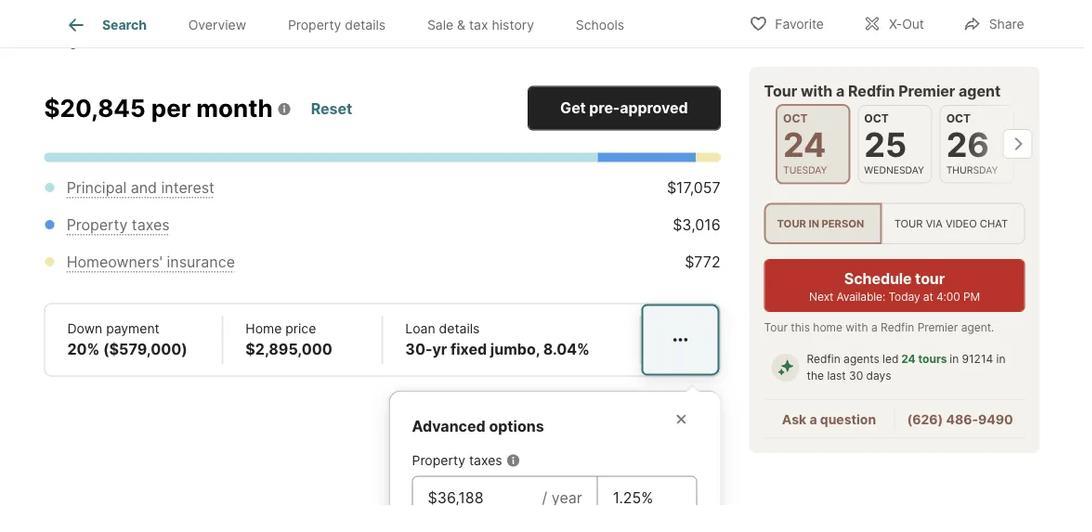 Task type: locate. For each thing, give the bounding box(es) containing it.
in right 91214
[[997, 353, 1006, 366]]

oct for 24
[[783, 112, 808, 125]]

2 horizontal spatial oct
[[946, 112, 971, 125]]

days
[[867, 370, 892, 383]]

1 vertical spatial property
[[67, 217, 128, 235]]

1 vertical spatial property taxes
[[412, 454, 502, 469]]

20%
[[67, 341, 100, 359]]

property up reset
[[288, 17, 341, 33]]

in inside in the last 30 days
[[997, 353, 1006, 366]]

oct 26 thursday
[[946, 112, 998, 176]]

0 horizontal spatial property taxes
[[67, 217, 170, 235]]

favorite button
[[734, 4, 840, 42]]

person
[[822, 217, 865, 230]]

overview
[[188, 17, 246, 33]]

1 vertical spatial with
[[846, 321, 869, 335]]

x-
[[889, 16, 903, 32]]

schools tab
[[555, 3, 646, 47]]

0 vertical spatial premier
[[899, 82, 956, 100]]

advanced
[[412, 418, 486, 436]]

homeowners'
[[67, 254, 163, 272]]

principal
[[67, 179, 127, 198]]

oct inside the oct 24 tuesday
[[783, 112, 808, 125]]

tour via video chat
[[895, 217, 1008, 230]]

ask a question link
[[782, 412, 877, 428]]

1 horizontal spatial 24
[[902, 353, 916, 366]]

taxes up homeowners' insurance
[[132, 217, 170, 235]]

get pre-approved button
[[528, 86, 721, 131]]

share button
[[948, 4, 1040, 42]]

details for property details
[[345, 17, 386, 33]]

1 vertical spatial details
[[439, 322, 480, 337]]

tour
[[764, 82, 798, 100], [777, 217, 807, 230], [895, 217, 923, 230], [764, 321, 788, 335]]

details left sale
[[345, 17, 386, 33]]

0 horizontal spatial with
[[801, 82, 833, 100]]

search
[[102, 17, 147, 33]]

details
[[345, 17, 386, 33], [439, 322, 480, 337]]

fixed
[[451, 341, 487, 359]]

thursday
[[946, 164, 998, 176]]

&
[[457, 17, 466, 33]]

3 oct from the left
[[946, 112, 971, 125]]

payment calculator
[[44, 24, 246, 50]]

0 vertical spatial property
[[288, 17, 341, 33]]

interest
[[161, 179, 215, 198]]

None text field
[[428, 488, 528, 507], [613, 488, 682, 507], [428, 488, 528, 507], [613, 488, 682, 507]]

oct 25 wednesday
[[864, 112, 924, 176]]

advanced options tooltip
[[390, 377, 1066, 507]]

in
[[809, 217, 820, 230], [950, 353, 959, 366], [997, 353, 1006, 366]]

4:00
[[937, 290, 961, 304]]

price
[[286, 322, 316, 337]]

oct down tour with a redfin premier agent
[[864, 112, 889, 125]]

overview tab
[[168, 3, 267, 47]]

1 horizontal spatial oct
[[864, 112, 889, 125]]

tour left this
[[764, 321, 788, 335]]

1 vertical spatial redfin
[[881, 321, 915, 335]]

oct
[[783, 112, 808, 125], [864, 112, 889, 125], [946, 112, 971, 125]]

today
[[889, 290, 921, 304]]

oct up tuesday
[[783, 112, 808, 125]]

per
[[151, 94, 191, 123]]

None button
[[776, 104, 850, 184], [858, 105, 932, 183], [940, 105, 1014, 183], [776, 104, 850, 184], [858, 105, 932, 183], [940, 105, 1014, 183]]

24 right led
[[902, 353, 916, 366]]

0 horizontal spatial oct
[[783, 112, 808, 125]]

tour left person at the right of page
[[777, 217, 807, 230]]

with
[[801, 82, 833, 100], [846, 321, 869, 335]]

taxes down the 'advanced options'
[[469, 454, 502, 469]]

tour for tour in person
[[777, 217, 807, 230]]

($579,000)
[[103, 341, 188, 359]]

0 horizontal spatial 24
[[783, 125, 826, 165]]

property details tab
[[267, 3, 407, 47]]

tour this home with a redfin premier agent.
[[764, 321, 995, 335]]

oct down "agent"
[[946, 112, 971, 125]]

$772
[[685, 254, 721, 272]]

ask a question
[[782, 412, 877, 428]]

24 up tour in person
[[783, 125, 826, 165]]

30-
[[406, 341, 433, 359]]

loan details 30-yr fixed jumbo, 8.04%
[[406, 322, 590, 359]]

8.04%
[[543, 341, 590, 359]]

property inside tab
[[288, 17, 341, 33]]

2 oct from the left
[[864, 112, 889, 125]]

redfin up redfin agents led 24 tours in 91214
[[881, 321, 915, 335]]

oct inside oct 26 thursday
[[946, 112, 971, 125]]

tours
[[919, 353, 948, 366]]

video
[[946, 217, 977, 230]]

wednesday
[[864, 164, 924, 176]]

0 horizontal spatial a
[[810, 412, 817, 428]]

0 vertical spatial with
[[801, 82, 833, 100]]

agent.
[[962, 321, 995, 335]]

sale & tax history
[[427, 17, 534, 33]]

2 horizontal spatial a
[[872, 321, 878, 335]]

tour up the oct 24 tuesday
[[764, 82, 798, 100]]

2 horizontal spatial property
[[412, 454, 466, 469]]

in right tours
[[950, 353, 959, 366]]

0 vertical spatial redfin
[[849, 82, 896, 100]]

tab list containing search
[[44, 0, 660, 47]]

1 horizontal spatial taxes
[[469, 454, 502, 469]]

premier
[[899, 82, 956, 100], [918, 321, 958, 335]]

property taxes
[[67, 217, 170, 235], [412, 454, 502, 469]]

list box
[[764, 203, 1026, 245]]

property
[[288, 17, 341, 33], [67, 217, 128, 235], [412, 454, 466, 469]]

1 horizontal spatial details
[[439, 322, 480, 337]]

with up the oct 24 tuesday
[[801, 82, 833, 100]]

0 horizontal spatial in
[[809, 217, 820, 230]]

details for loan details 30-yr fixed jumbo, 8.04%
[[439, 322, 480, 337]]

pre-
[[590, 99, 620, 118]]

tour left via
[[895, 217, 923, 230]]

property down "principal" in the left top of the page
[[67, 217, 128, 235]]

property down advanced
[[412, 454, 466, 469]]

tour for tour via video chat
[[895, 217, 923, 230]]

via
[[926, 217, 943, 230]]

schedule tour next available: today at 4:00 pm
[[810, 270, 980, 304]]

1 oct from the left
[[783, 112, 808, 125]]

redfin
[[849, 82, 896, 100], [881, 321, 915, 335], [807, 353, 841, 366]]

1 horizontal spatial in
[[950, 353, 959, 366]]

tour for tour with a redfin premier agent
[[764, 82, 798, 100]]

oct inside oct 25 wednesday
[[864, 112, 889, 125]]

0 vertical spatial property taxes
[[67, 217, 170, 235]]

homeowners' insurance link
[[67, 254, 235, 272]]

reset
[[311, 101, 352, 119]]

advanced options
[[412, 418, 544, 436]]

2 horizontal spatial in
[[997, 353, 1006, 366]]

in left person at the right of page
[[809, 217, 820, 230]]

property taxes up homeowners'
[[67, 217, 170, 235]]

redfin up 25
[[849, 82, 896, 100]]

details inside loan details 30-yr fixed jumbo, 8.04%
[[439, 322, 480, 337]]

down payment 20% ($579,000)
[[67, 322, 188, 359]]

details inside tab
[[345, 17, 386, 33]]

0 vertical spatial 24
[[783, 125, 826, 165]]

premier up tours
[[918, 321, 958, 335]]

0 vertical spatial taxes
[[132, 217, 170, 235]]

1 horizontal spatial property taxes
[[412, 454, 502, 469]]

principal and interest link
[[67, 179, 215, 198]]

0 horizontal spatial details
[[345, 17, 386, 33]]

available:
[[837, 290, 886, 304]]

1 horizontal spatial a
[[836, 82, 845, 100]]

favorite
[[775, 16, 824, 32]]

with right home
[[846, 321, 869, 335]]

(626) 486-9490 link
[[907, 412, 1014, 428]]

(626) 486-9490
[[907, 412, 1014, 428]]

sale & tax history tab
[[407, 3, 555, 47]]

26
[[946, 125, 989, 165]]

1 vertical spatial 24
[[902, 353, 916, 366]]

2 vertical spatial property
[[412, 454, 466, 469]]

redfin up the
[[807, 353, 841, 366]]

0 horizontal spatial property
[[67, 217, 128, 235]]

property for property taxes link
[[67, 217, 128, 235]]

property taxes down advanced
[[412, 454, 502, 469]]

premier left "agent"
[[899, 82, 956, 100]]

24
[[783, 125, 826, 165], [902, 353, 916, 366]]

and
[[131, 179, 157, 198]]

tab list
[[44, 0, 660, 47]]

homeowners' insurance
[[67, 254, 235, 272]]

1 horizontal spatial property
[[288, 17, 341, 33]]

details up fixed
[[439, 322, 480, 337]]

0 vertical spatial details
[[345, 17, 386, 33]]

property for property details tab
[[288, 17, 341, 33]]

1 vertical spatial taxes
[[469, 454, 502, 469]]



Task type: vqa. For each thing, say whether or not it's contained in the screenshot.
flooding inside the by flooding over the next 30 years. This represents
no



Task type: describe. For each thing, give the bounding box(es) containing it.
get
[[561, 99, 586, 118]]

jumbo,
[[491, 341, 540, 359]]

approved
[[620, 99, 688, 118]]

in inside list box
[[809, 217, 820, 230]]

sale
[[427, 17, 454, 33]]

486-
[[947, 412, 979, 428]]

this
[[791, 321, 810, 335]]

month
[[196, 94, 273, 123]]

chat
[[980, 217, 1008, 230]]

home
[[246, 322, 282, 337]]

down
[[67, 322, 102, 337]]

calculator
[[141, 24, 246, 50]]

payment
[[106, 322, 160, 337]]

options
[[489, 418, 544, 436]]

history
[[492, 17, 534, 33]]

property inside advanced options 'tooltip'
[[412, 454, 466, 469]]

tour
[[916, 270, 945, 288]]

principal and interest
[[67, 179, 215, 198]]

$2,895,000
[[246, 341, 332, 359]]

list box containing tour in person
[[764, 203, 1026, 245]]

$20,845
[[44, 94, 146, 123]]

oct 24 tuesday
[[783, 112, 827, 176]]

payment
[[44, 24, 136, 50]]

redfin agents led 24 tours in 91214
[[807, 353, 994, 366]]

0 vertical spatial a
[[836, 82, 845, 100]]

yr
[[433, 341, 447, 359]]

$20,845 per month
[[44, 94, 273, 123]]

property details
[[288, 17, 386, 33]]

tour in person
[[777, 217, 865, 230]]

1 vertical spatial premier
[[918, 321, 958, 335]]

reset button
[[310, 93, 353, 127]]

tax
[[469, 17, 488, 33]]

24 inside the oct 24 tuesday
[[783, 125, 826, 165]]

schedule
[[845, 270, 912, 288]]

insurance
[[167, 254, 235, 272]]

pm
[[964, 290, 980, 304]]

property taxes link
[[67, 217, 170, 235]]

next
[[810, 290, 834, 304]]

home
[[814, 321, 843, 335]]

agents
[[844, 353, 880, 366]]

9490
[[979, 412, 1014, 428]]

tour for tour this home with a redfin premier agent.
[[764, 321, 788, 335]]

next image
[[1003, 129, 1033, 159]]

home price $2,895,000
[[246, 322, 332, 359]]

at
[[924, 290, 934, 304]]

91214
[[962, 353, 994, 366]]

in the last 30 days
[[807, 353, 1006, 383]]

1 vertical spatial a
[[872, 321, 878, 335]]

(626)
[[907, 412, 944, 428]]

2 vertical spatial a
[[810, 412, 817, 428]]

search link
[[65, 14, 147, 36]]

tour with a redfin premier agent
[[764, 82, 1001, 100]]

last
[[828, 370, 846, 383]]

the
[[807, 370, 824, 383]]

$17,057
[[667, 179, 721, 198]]

oct for 25
[[864, 112, 889, 125]]

taxes inside advanced options 'tooltip'
[[469, 454, 502, 469]]

agent
[[959, 82, 1001, 100]]

oct for 26
[[946, 112, 971, 125]]

0 horizontal spatial taxes
[[132, 217, 170, 235]]

$3,016
[[673, 217, 721, 235]]

ask
[[782, 412, 807, 428]]

2 vertical spatial redfin
[[807, 353, 841, 366]]

1 horizontal spatial with
[[846, 321, 869, 335]]

x-out
[[889, 16, 925, 32]]

out
[[903, 16, 925, 32]]

question
[[820, 412, 877, 428]]

led
[[883, 353, 899, 366]]

get pre-approved
[[561, 99, 688, 118]]

property taxes inside advanced options 'tooltip'
[[412, 454, 502, 469]]

30
[[850, 370, 864, 383]]

share
[[990, 16, 1025, 32]]

x-out button
[[848, 4, 940, 42]]



